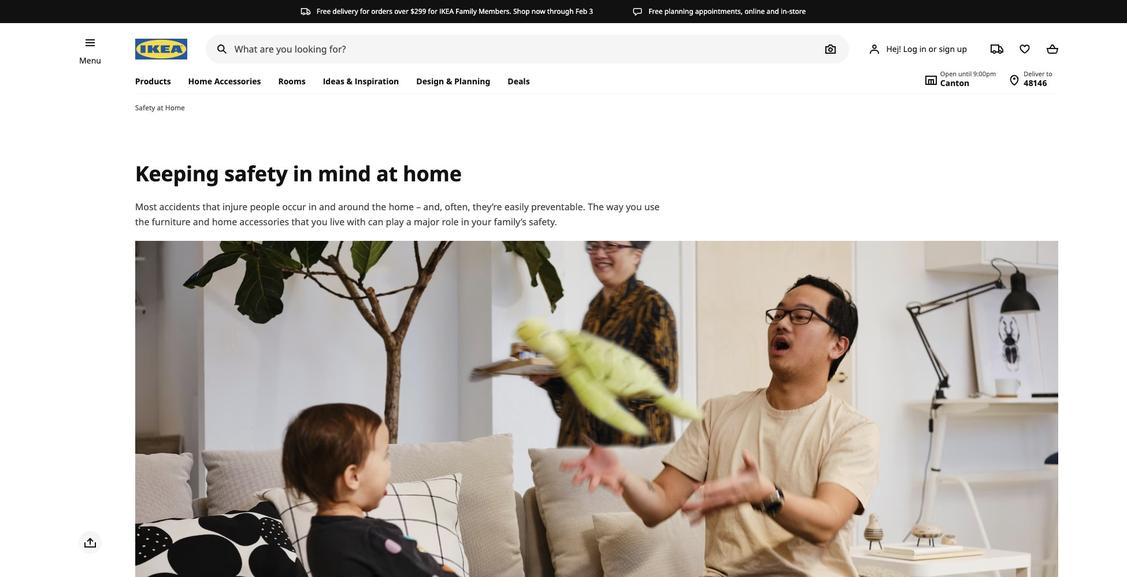 Task type: locate. For each thing, give the bounding box(es) containing it.
can
[[368, 216, 383, 228]]

ideas
[[323, 76, 344, 87]]

& right ideas on the left
[[347, 76, 353, 87]]

1 vertical spatial that
[[291, 216, 309, 228]]

1 vertical spatial and
[[319, 201, 336, 213]]

a
[[406, 216, 411, 228]]

& right the design at the top
[[446, 76, 452, 87]]

online
[[745, 6, 765, 16]]

live
[[330, 216, 345, 228]]

furniture
[[152, 216, 191, 228]]

you left live
[[311, 216, 328, 228]]

1 horizontal spatial at
[[376, 160, 398, 188]]

your
[[472, 216, 491, 228]]

the down most
[[135, 216, 149, 228]]

for left ikea
[[428, 6, 437, 16]]

home
[[403, 160, 462, 188], [389, 201, 414, 213], [212, 216, 237, 228]]

& inside design & planning link
[[446, 76, 452, 87]]

keeping
[[135, 160, 219, 188]]

they're
[[473, 201, 502, 213]]

1 vertical spatial the
[[135, 216, 149, 228]]

you
[[626, 201, 642, 213], [311, 216, 328, 228]]

home up play
[[389, 201, 414, 213]]

Search by product text field
[[206, 35, 849, 64]]

safety at home
[[135, 103, 185, 113]]

0 horizontal spatial &
[[347, 76, 353, 87]]

–
[[416, 201, 421, 213]]

through
[[547, 6, 574, 16]]

that left injure
[[203, 201, 220, 213]]

free delivery for orders over $299 for ikea family members. shop now through feb 3
[[317, 6, 593, 16]]

1 vertical spatial home
[[165, 103, 185, 113]]

until
[[958, 69, 972, 78]]

family
[[456, 6, 477, 16]]

appointments,
[[695, 6, 743, 16]]

planning
[[454, 76, 490, 87]]

open
[[940, 69, 957, 78]]

for left the 'orders'
[[360, 6, 369, 16]]

0 horizontal spatial at
[[157, 103, 163, 113]]

0 horizontal spatial you
[[311, 216, 328, 228]]

with
[[347, 216, 366, 228]]

and down accidents
[[193, 216, 210, 228]]

free left delivery
[[317, 6, 331, 16]]

0 horizontal spatial and
[[193, 216, 210, 228]]

major
[[414, 216, 439, 228]]

rooms link
[[270, 69, 314, 94]]

1 & from the left
[[347, 76, 353, 87]]

3
[[589, 6, 593, 16]]

the up can
[[372, 201, 386, 213]]

1 vertical spatial you
[[311, 216, 328, 228]]

home left accessories
[[188, 76, 212, 87]]

mind
[[318, 160, 371, 188]]

free left planning
[[649, 6, 663, 16]]

free for free planning appointments, online and in-store
[[649, 6, 663, 16]]

0 horizontal spatial for
[[360, 6, 369, 16]]

most accidents that injure people occur in and around the home – and, often, they're easily preventable. the way you use the furniture and home accessories that you live with can play a major role in your family's safety.
[[135, 201, 660, 228]]

in right role
[[461, 216, 469, 228]]

and left the in-
[[767, 6, 779, 16]]

& for ideas
[[347, 76, 353, 87]]

home
[[188, 76, 212, 87], [165, 103, 185, 113]]

& inside ideas & inspiration link
[[347, 76, 353, 87]]

safety
[[224, 160, 288, 188]]

free planning appointments, online and in-store
[[649, 6, 806, 16]]

members.
[[479, 6, 511, 16]]

0 horizontal spatial that
[[203, 201, 220, 213]]

products
[[135, 76, 171, 87]]

the
[[588, 201, 604, 213]]

that
[[203, 201, 220, 213], [291, 216, 309, 228]]

design & planning
[[416, 76, 490, 87]]

over
[[394, 6, 409, 16]]

0 vertical spatial you
[[626, 201, 642, 213]]

to
[[1046, 69, 1053, 78]]

1 free from the left
[[317, 6, 331, 16]]

home accessories
[[188, 76, 261, 87]]

1 horizontal spatial free
[[649, 6, 663, 16]]

people
[[250, 201, 280, 213]]

0 horizontal spatial home
[[165, 103, 185, 113]]

in
[[919, 43, 927, 54], [293, 160, 313, 188], [309, 201, 317, 213], [461, 216, 469, 228]]

and up live
[[319, 201, 336, 213]]

0 vertical spatial and
[[767, 6, 779, 16]]

None search field
[[206, 35, 849, 64]]

orders
[[371, 6, 393, 16]]

you left use at right top
[[626, 201, 642, 213]]

free planning appointments, online and in-store link
[[632, 6, 806, 17]]

deliver to 48146
[[1024, 69, 1053, 88]]

accessories
[[239, 216, 289, 228]]

sign
[[939, 43, 955, 54]]

deals link
[[499, 69, 538, 94]]

1 vertical spatial home
[[389, 201, 414, 213]]

at
[[157, 103, 163, 113], [376, 160, 398, 188]]

accidents
[[159, 201, 200, 213]]

2 & from the left
[[446, 76, 452, 87]]

at up 'most accidents that injure people occur in and around the home – and, often, they're easily preventable. the way you use the furniture and home accessories that you live with can play a major role in your family's safety.'
[[376, 160, 398, 188]]

0 horizontal spatial free
[[317, 6, 331, 16]]

home down injure
[[212, 216, 237, 228]]

1 for from the left
[[360, 6, 369, 16]]

0 vertical spatial the
[[372, 201, 386, 213]]

and
[[767, 6, 779, 16], [319, 201, 336, 213], [193, 216, 210, 228]]

free
[[317, 6, 331, 16], [649, 6, 663, 16]]

1 horizontal spatial home
[[188, 76, 212, 87]]

for
[[360, 6, 369, 16], [428, 6, 437, 16]]

often,
[[445, 201, 470, 213]]

feb
[[576, 6, 587, 16]]

1 horizontal spatial you
[[626, 201, 642, 213]]

1 horizontal spatial &
[[446, 76, 452, 87]]

open until 9:00pm canton
[[940, 69, 996, 88]]

the
[[372, 201, 386, 213], [135, 216, 149, 228]]

home up and, on the top left
[[403, 160, 462, 188]]

home right safety
[[165, 103, 185, 113]]

at right safety
[[157, 103, 163, 113]]

&
[[347, 76, 353, 87], [446, 76, 452, 87]]

inspiration
[[355, 76, 399, 87]]

1 vertical spatial at
[[376, 160, 398, 188]]

hej! log in or sign up
[[886, 43, 967, 54]]

2 vertical spatial and
[[193, 216, 210, 228]]

that down occur
[[291, 216, 309, 228]]

easily
[[504, 201, 529, 213]]

2 free from the left
[[649, 6, 663, 16]]

free for free delivery for orders over $299 for ikea family members. shop now through feb 3
[[317, 6, 331, 16]]

log
[[903, 43, 917, 54]]

design & planning link
[[408, 69, 499, 94]]

occur
[[282, 201, 306, 213]]

1 horizontal spatial for
[[428, 6, 437, 16]]



Task type: describe. For each thing, give the bounding box(es) containing it.
injure
[[223, 201, 248, 213]]

9:00pm
[[973, 69, 996, 78]]

and,
[[423, 201, 442, 213]]

family's
[[494, 216, 527, 228]]

ideas & inspiration link
[[314, 69, 408, 94]]

deals
[[508, 76, 530, 87]]

safety.
[[529, 216, 557, 228]]

deliver
[[1024, 69, 1045, 78]]

up
[[957, 43, 967, 54]]

0 vertical spatial that
[[203, 201, 220, 213]]

2 horizontal spatial and
[[767, 6, 779, 16]]

store
[[789, 6, 806, 16]]

now
[[532, 6, 545, 16]]

canton
[[940, 77, 970, 88]]

hej!
[[886, 43, 901, 54]]

free delivery for orders over $299 for ikea family members. shop now through feb 3 link
[[300, 6, 593, 17]]

in up occur
[[293, 160, 313, 188]]

0 vertical spatial home
[[403, 160, 462, 188]]

delivery
[[333, 6, 358, 16]]

play
[[386, 216, 404, 228]]

0 horizontal spatial the
[[135, 216, 149, 228]]

or
[[929, 43, 937, 54]]

accessories
[[214, 76, 261, 87]]

design
[[416, 76, 444, 87]]

ikea
[[439, 6, 454, 16]]

ideas & inspiration
[[323, 76, 399, 87]]

around
[[338, 201, 370, 213]]

2 for from the left
[[428, 6, 437, 16]]

an adult sat on a light beige sofa tosses a green soft toy to a child who stands nearby with outstretched arms. image
[[135, 241, 1058, 577]]

in left or
[[919, 43, 927, 54]]

hej! log in or sign up link
[[854, 38, 981, 61]]

most
[[135, 201, 157, 213]]

1 horizontal spatial that
[[291, 216, 309, 228]]

safety
[[135, 103, 155, 113]]

planning
[[665, 6, 693, 16]]

use
[[644, 201, 660, 213]]

products link
[[135, 69, 180, 94]]

home accessories link
[[180, 69, 270, 94]]

ikea logotype, go to start page image
[[135, 39, 187, 60]]

0 vertical spatial home
[[188, 76, 212, 87]]

$299
[[410, 6, 426, 16]]

menu button
[[79, 54, 101, 67]]

in-
[[781, 6, 789, 16]]

2 vertical spatial home
[[212, 216, 237, 228]]

0 vertical spatial at
[[157, 103, 163, 113]]

rooms
[[278, 76, 306, 87]]

preventable.
[[531, 201, 585, 213]]

way
[[606, 201, 624, 213]]

menu
[[79, 55, 101, 66]]

48146
[[1024, 77, 1047, 88]]

role
[[442, 216, 459, 228]]

1 horizontal spatial the
[[372, 201, 386, 213]]

& for design
[[446, 76, 452, 87]]

keeping safety in mind at home
[[135, 160, 462, 188]]

shop
[[513, 6, 530, 16]]

1 horizontal spatial and
[[319, 201, 336, 213]]

in right occur
[[309, 201, 317, 213]]



Task type: vqa. For each thing, say whether or not it's contained in the screenshot.
'Canton'
yes



